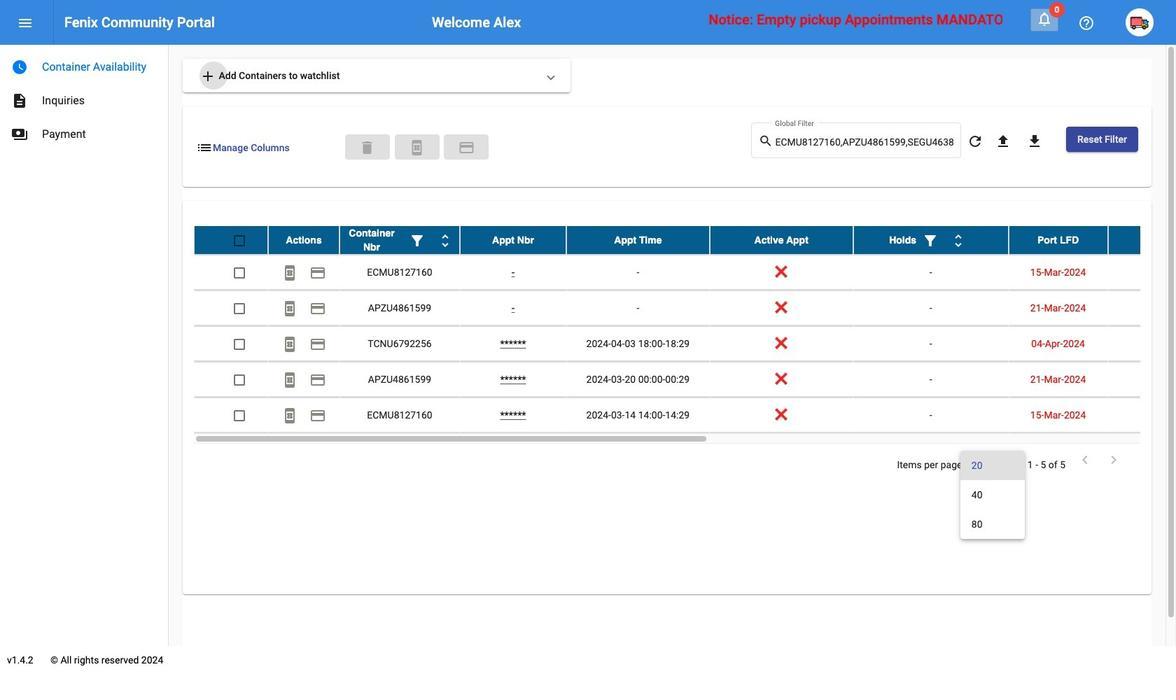 Task type: locate. For each thing, give the bounding box(es) containing it.
4 column header from the left
[[567, 226, 710, 254]]

no color image
[[11, 92, 28, 109], [1027, 133, 1044, 150], [409, 233, 426, 250], [437, 233, 454, 250], [950, 233, 967, 250], [282, 265, 298, 282], [310, 265, 326, 282], [282, 301, 298, 318], [310, 301, 326, 318], [310, 336, 326, 353], [282, 372, 298, 389], [1077, 452, 1094, 469], [1106, 452, 1123, 469]]

no color image
[[1037, 11, 1053, 27], [17, 15, 34, 32], [1079, 15, 1095, 32], [11, 59, 28, 76], [11, 126, 28, 143], [759, 133, 776, 150], [967, 133, 984, 150], [995, 133, 1012, 150], [196, 139, 213, 156], [409, 139, 426, 156], [458, 139, 475, 156], [922, 233, 939, 250], [282, 336, 298, 353], [310, 372, 326, 389], [282, 408, 298, 425], [310, 408, 326, 425]]

cell
[[1108, 255, 1177, 290], [1108, 291, 1177, 326], [1108, 326, 1177, 361], [1108, 362, 1177, 397], [1108, 398, 1177, 433]]

3 row from the top
[[194, 291, 1177, 326]]

Global Watchlist Filter field
[[776, 137, 954, 148]]

2 row from the top
[[194, 255, 1177, 291]]

grid
[[194, 226, 1177, 444]]

2 cell from the top
[[1108, 291, 1177, 326]]

column header
[[268, 226, 340, 254], [340, 226, 460, 254], [460, 226, 567, 254], [567, 226, 710, 254], [710, 226, 853, 254], [853, 226, 1009, 254], [1009, 226, 1108, 254], [1108, 226, 1177, 254]]

3 cell from the top
[[1108, 326, 1177, 361]]

cell for 4th row from the bottom
[[1108, 291, 1177, 326]]

row
[[194, 226, 1177, 255], [194, 255, 1177, 291], [194, 291, 1177, 326], [194, 326, 1177, 362], [194, 362, 1177, 398], [194, 398, 1177, 434]]

5 row from the top
[[194, 362, 1177, 398]]

4 cell from the top
[[1108, 362, 1177, 397]]

navigation
[[0, 45, 168, 151]]

1 cell from the top
[[1108, 255, 1177, 290]]

5 column header from the left
[[710, 226, 853, 254]]

cell for 4th row
[[1108, 326, 1177, 361]]

5 cell from the top
[[1108, 398, 1177, 433]]



Task type: describe. For each thing, give the bounding box(es) containing it.
delete image
[[359, 139, 376, 156]]

4 row from the top
[[194, 326, 1177, 362]]

cell for 2nd row from the top
[[1108, 255, 1177, 290]]

cell for 1st row from the bottom of the page
[[1108, 398, 1177, 433]]

7 column header from the left
[[1009, 226, 1108, 254]]

6 column header from the left
[[853, 226, 1009, 254]]

3 column header from the left
[[460, 226, 567, 254]]

8 column header from the left
[[1108, 226, 1177, 254]]

1 column header from the left
[[268, 226, 340, 254]]

cell for 5th row from the top of the page
[[1108, 362, 1177, 397]]

2 column header from the left
[[340, 226, 460, 254]]

6 row from the top
[[194, 398, 1177, 434]]

1 row from the top
[[194, 226, 1177, 255]]



Task type: vqa. For each thing, say whether or not it's contained in the screenshot.
WELCOME on the left of the page
no



